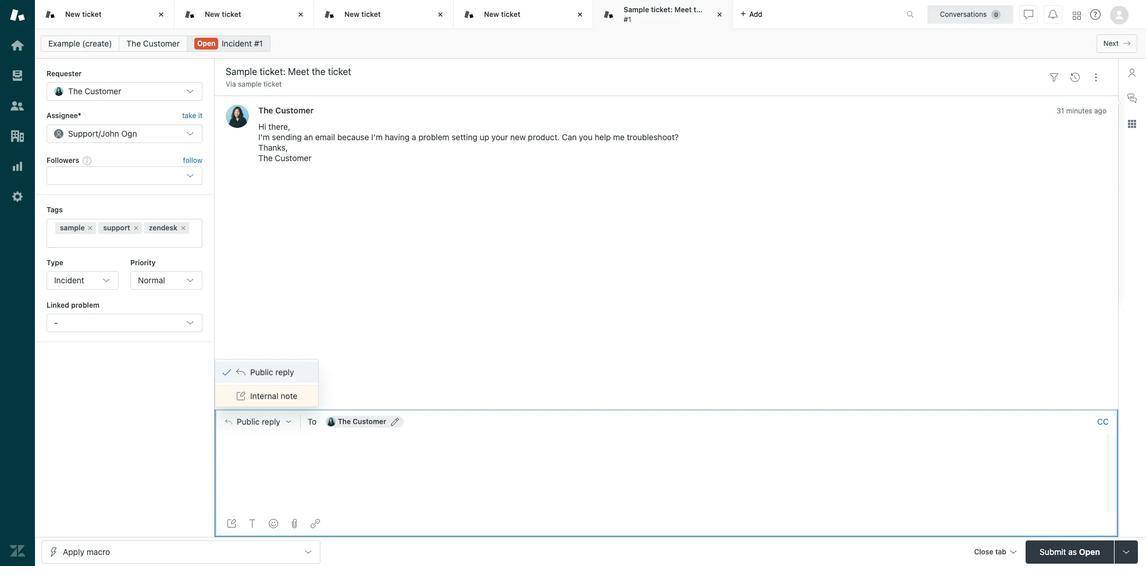 Task type: describe. For each thing, give the bounding box(es) containing it.
tab containing sample ticket: meet the ticket
[[594, 0, 733, 29]]

sending
[[272, 132, 302, 142]]

incident for incident #1
[[222, 38, 252, 48]]

customer context image
[[1128, 68, 1137, 77]]

public reply inside popup button
[[237, 417, 280, 427]]

close
[[974, 547, 994, 556]]

the inside hi there, i'm sending an email because i'm having a problem setting up your new product. can you help me troubleshoot? thanks, the customer
[[258, 153, 273, 163]]

internal note menu item
[[215, 386, 318, 407]]

there,
[[268, 122, 290, 132]]

example (create)
[[48, 38, 112, 48]]

1 new ticket tab from the left
[[35, 0, 175, 29]]

Public reply composer text field
[[220, 434, 1104, 459]]

0 vertical spatial sample
[[238, 80, 262, 88]]

apps image
[[1128, 119, 1137, 129]]

example (create) button
[[41, 35, 120, 52]]

to
[[308, 417, 317, 427]]

zendesk image
[[10, 543, 25, 559]]

0 horizontal spatial problem
[[71, 301, 99, 310]]

incident #1
[[222, 38, 263, 48]]

new for fourth 'new ticket' tab from the right
[[65, 10, 80, 19]]

as
[[1069, 547, 1077, 557]]

the customer inside secondary element
[[127, 38, 180, 48]]

open inside secondary element
[[197, 39, 215, 48]]

submit
[[1040, 547, 1066, 557]]

0 horizontal spatial sample
[[60, 223, 85, 232]]

new for fourth 'new ticket' tab from the left
[[484, 10, 499, 19]]

add attachment image
[[290, 519, 299, 528]]

ticket actions image
[[1092, 73, 1101, 82]]

apply macro
[[63, 547, 110, 557]]

next button
[[1097, 34, 1138, 53]]

1 i'm from the left
[[258, 132, 270, 142]]

ticket inside sample ticket: meet the ticket #1
[[707, 5, 726, 14]]

organizations image
[[10, 129, 25, 144]]

#1 inside sample ticket: meet the ticket #1
[[624, 15, 631, 24]]

ticket for second 'new ticket' tab
[[222, 10, 241, 19]]

ticket for fourth 'new ticket' tab from the right
[[82, 10, 102, 19]]

take it button
[[182, 110, 202, 122]]

edit user image
[[391, 418, 399, 426]]

close image for tab containing sample ticket: meet the ticket
[[714, 9, 726, 20]]

up
[[480, 132, 489, 142]]

requester
[[47, 69, 82, 78]]

because
[[337, 132, 369, 142]]

3 close image from the left
[[574, 9, 586, 20]]

support
[[103, 223, 130, 232]]

close image for fourth 'new ticket' tab from the right
[[155, 9, 167, 20]]

zendesk products image
[[1073, 11, 1081, 19]]

customer inside requester element
[[85, 86, 121, 96]]

via
[[226, 80, 236, 88]]

ago
[[1094, 107, 1107, 115]]

tab
[[995, 547, 1007, 556]]

conversations button
[[928, 5, 1014, 24]]

next
[[1104, 39, 1119, 48]]

meet
[[675, 5, 692, 14]]

a
[[412, 132, 416, 142]]

#1 inside secondary element
[[254, 38, 263, 48]]

2 close image from the left
[[435, 9, 446, 20]]

an
[[304, 132, 313, 142]]

note
[[281, 391, 297, 401]]

avatar image
[[226, 105, 249, 128]]

close tab
[[974, 547, 1007, 556]]

customers image
[[10, 98, 25, 113]]

4 new ticket tab from the left
[[454, 0, 594, 29]]

31 minutes ago text field
[[1057, 107, 1107, 115]]

assignee*
[[47, 111, 81, 120]]

support
[[68, 128, 98, 138]]

remove image for support
[[133, 224, 140, 231]]

take
[[182, 111, 196, 120]]

the inside requester element
[[68, 86, 82, 96]]

remove image
[[87, 224, 94, 231]]

product.
[[528, 132, 560, 142]]

email
[[315, 132, 335, 142]]

ticket for 3rd 'new ticket' tab
[[361, 10, 381, 19]]

hide composer image
[[662, 404, 671, 414]]

customer inside secondary element
[[143, 38, 180, 48]]

info on adding followers image
[[83, 156, 92, 165]]

public reply button
[[215, 410, 300, 434]]

tags
[[47, 206, 63, 214]]

problem inside hi there, i'm sending an email because i'm having a problem setting up your new product. can you help me troubleshoot? thanks, the customer
[[418, 132, 449, 142]]

troubleshoot?
[[627, 132, 679, 142]]

main element
[[0, 0, 35, 566]]

submit as open
[[1040, 547, 1100, 557]]

public reply inside menu item
[[250, 367, 294, 377]]

cc button
[[1097, 417, 1109, 427]]

cc
[[1097, 417, 1109, 427]]

normal button
[[130, 271, 202, 290]]

new
[[510, 132, 526, 142]]

3 new ticket from the left
[[344, 10, 381, 19]]

filter image
[[1050, 73, 1059, 82]]

the up hi
[[258, 106, 273, 115]]

new for 3rd 'new ticket' tab
[[344, 10, 360, 19]]

hi
[[258, 122, 266, 132]]

zendesk
[[149, 223, 177, 232]]

2 i'm from the left
[[371, 132, 383, 142]]

priority
[[130, 258, 156, 267]]

the inside secondary element
[[127, 38, 141, 48]]



Task type: locate. For each thing, give the bounding box(es) containing it.
admin image
[[10, 189, 25, 204]]

3 new from the left
[[344, 10, 360, 19]]

the customer down requester
[[68, 86, 121, 96]]

help
[[595, 132, 611, 142]]

#1 down sample
[[624, 15, 631, 24]]

2 new ticket from the left
[[205, 10, 241, 19]]

sample left remove image in the left of the page
[[60, 223, 85, 232]]

draft mode image
[[227, 519, 236, 528]]

sample
[[238, 80, 262, 88], [60, 223, 85, 232]]

2 new ticket tab from the left
[[175, 0, 314, 29]]

i'm left having
[[371, 132, 383, 142]]

1 vertical spatial problem
[[71, 301, 99, 310]]

0 horizontal spatial remove image
[[133, 224, 140, 231]]

0 horizontal spatial close image
[[295, 9, 307, 20]]

incident up via
[[222, 38, 252, 48]]

the customer link
[[119, 35, 187, 52], [258, 106, 314, 115]]

-
[[54, 318, 58, 328]]

follow button
[[183, 155, 202, 166]]

the customer inside requester element
[[68, 86, 121, 96]]

1 close image from the left
[[155, 9, 167, 20]]

the customer right (create)
[[127, 38, 180, 48]]

1 vertical spatial open
[[1079, 547, 1100, 557]]

1 vertical spatial public reply
[[237, 417, 280, 427]]

1 horizontal spatial #1
[[624, 15, 631, 24]]

sample right via
[[238, 80, 262, 88]]

zendesk support image
[[10, 8, 25, 23]]

linked problem
[[47, 301, 99, 310]]

normal
[[138, 275, 165, 285]]

2 remove image from the left
[[180, 224, 187, 231]]

via sample ticket
[[226, 80, 282, 88]]

(create)
[[82, 38, 112, 48]]

followers
[[47, 156, 79, 165]]

views image
[[10, 68, 25, 83]]

take it
[[182, 111, 202, 120]]

new ticket
[[65, 10, 102, 19], [205, 10, 241, 19], [344, 10, 381, 19], [484, 10, 521, 19]]

public
[[250, 367, 273, 377], [237, 417, 260, 427]]

open left incident #1
[[197, 39, 215, 48]]

reply up note
[[275, 367, 294, 377]]

get started image
[[10, 38, 25, 53]]

0 vertical spatial open
[[197, 39, 215, 48]]

requester element
[[47, 82, 202, 101]]

1 remove image from the left
[[133, 224, 140, 231]]

the right customer@example.com icon
[[338, 417, 351, 426]]

1 horizontal spatial remove image
[[180, 224, 187, 231]]

reply inside menu item
[[275, 367, 294, 377]]

followers element
[[47, 167, 202, 185]]

0 horizontal spatial #1
[[254, 38, 263, 48]]

the down thanks,
[[258, 153, 273, 163]]

the customer link inside secondary element
[[119, 35, 187, 52]]

public reply menu item
[[215, 362, 318, 383]]

#1 up via sample ticket
[[254, 38, 263, 48]]

the customer link up there,
[[258, 106, 314, 115]]

0 horizontal spatial open
[[197, 39, 215, 48]]

public inside menu item
[[250, 367, 273, 377]]

new for second 'new ticket' tab
[[205, 10, 220, 19]]

remove image for zendesk
[[180, 224, 187, 231]]

0 horizontal spatial the customer link
[[119, 35, 187, 52]]

public up internal
[[250, 367, 273, 377]]

add link (cmd k) image
[[311, 519, 320, 528]]

open
[[197, 39, 215, 48], [1079, 547, 1100, 557]]

1 new ticket from the left
[[65, 10, 102, 19]]

0 vertical spatial public
[[250, 367, 273, 377]]

close tab button
[[969, 540, 1021, 565]]

incident button
[[47, 271, 119, 290]]

1 horizontal spatial incident
[[222, 38, 252, 48]]

hi there, i'm sending an email because i'm having a problem setting up your new product. can you help me troubleshoot? thanks, the customer
[[258, 122, 679, 163]]

linked problem element
[[47, 314, 202, 332]]

add button
[[733, 0, 770, 29]]

1 horizontal spatial close image
[[435, 9, 446, 20]]

public reply down internal
[[237, 417, 280, 427]]

1 vertical spatial reply
[[262, 417, 280, 427]]

1 close image from the left
[[295, 9, 307, 20]]

0 horizontal spatial i'm
[[258, 132, 270, 142]]

add
[[749, 10, 763, 18]]

1 vertical spatial incident
[[54, 275, 84, 285]]

notifications image
[[1049, 10, 1058, 19]]

conversations
[[940, 10, 987, 18]]

2 horizontal spatial close image
[[574, 9, 586, 20]]

remove image
[[133, 224, 140, 231], [180, 224, 187, 231]]

1 vertical spatial #1
[[254, 38, 263, 48]]

sample
[[624, 5, 649, 14]]

#1
[[624, 15, 631, 24], [254, 38, 263, 48]]

i'm
[[258, 132, 270, 142], [371, 132, 383, 142]]

events image
[[1071, 73, 1080, 82]]

2 new from the left
[[205, 10, 220, 19]]

apply
[[63, 547, 84, 557]]

ticket
[[707, 5, 726, 14], [82, 10, 102, 19], [222, 10, 241, 19], [361, 10, 381, 19], [501, 10, 521, 19], [264, 80, 282, 88]]

incident inside popup button
[[54, 275, 84, 285]]

problem down the incident popup button
[[71, 301, 99, 310]]

ogn
[[121, 128, 137, 138]]

public reply up internal note
[[250, 367, 294, 377]]

new ticket tab
[[35, 0, 175, 29], [175, 0, 314, 29], [314, 0, 454, 29], [454, 0, 594, 29]]

open right as
[[1079, 547, 1100, 557]]

problem right a
[[418, 132, 449, 142]]

you
[[579, 132, 593, 142]]

0 vertical spatial incident
[[222, 38, 252, 48]]

follow
[[183, 156, 202, 165]]

incident inside secondary element
[[222, 38, 252, 48]]

2 close image from the left
[[714, 9, 726, 20]]

support / john ogn
[[68, 128, 137, 138]]

customer@example.com image
[[326, 417, 336, 427]]

linked
[[47, 301, 69, 310]]

tabs tab list
[[35, 0, 894, 29]]

having
[[385, 132, 410, 142]]

31 minutes ago
[[1057, 107, 1107, 115]]

1 horizontal spatial i'm
[[371, 132, 383, 142]]

ticket for fourth 'new ticket' tab from the left
[[501, 10, 521, 19]]

tab
[[594, 0, 733, 29]]

minutes
[[1066, 107, 1093, 115]]

close image
[[155, 9, 167, 20], [714, 9, 726, 20]]

public inside popup button
[[237, 417, 260, 427]]

reply
[[275, 367, 294, 377], [262, 417, 280, 427]]

0 horizontal spatial incident
[[54, 275, 84, 285]]

secondary element
[[35, 32, 1146, 55]]

the customer right customer@example.com icon
[[338, 417, 386, 426]]

1 new from the left
[[65, 10, 80, 19]]

0 vertical spatial public reply
[[250, 367, 294, 377]]

close image inside 'new ticket' tab
[[155, 9, 167, 20]]

customer inside hi there, i'm sending an email because i'm having a problem setting up your new product. can you help me troubleshoot? thanks, the customer
[[275, 153, 312, 163]]

3 new ticket tab from the left
[[314, 0, 454, 29]]

me
[[613, 132, 625, 142]]

the
[[127, 38, 141, 48], [68, 86, 82, 96], [258, 106, 273, 115], [258, 153, 273, 163], [338, 417, 351, 426]]

internal note
[[250, 391, 297, 401]]

assignee* element
[[47, 124, 202, 143]]

can
[[562, 132, 577, 142]]

sample ticket: meet the ticket #1
[[624, 5, 726, 24]]

format text image
[[248, 519, 257, 528]]

button displays agent's chat status as invisible. image
[[1024, 10, 1033, 19]]

Subject field
[[223, 65, 1042, 79]]

john
[[101, 128, 119, 138]]

ticket:
[[651, 5, 673, 14]]

4 new from the left
[[484, 10, 499, 19]]

incident down type
[[54, 275, 84, 285]]

problem
[[418, 132, 449, 142], [71, 301, 99, 310]]

incident for incident
[[54, 275, 84, 285]]

the down requester
[[68, 86, 82, 96]]

setting
[[452, 132, 478, 142]]

the customer
[[127, 38, 180, 48], [68, 86, 121, 96], [258, 106, 314, 115], [338, 417, 386, 426]]

internal
[[250, 391, 278, 401]]

0 horizontal spatial close image
[[155, 9, 167, 20]]

new
[[65, 10, 80, 19], [205, 10, 220, 19], [344, 10, 360, 19], [484, 10, 499, 19]]

remove image right zendesk
[[180, 224, 187, 231]]

the customer up there,
[[258, 106, 314, 115]]

reporting image
[[10, 159, 25, 174]]

get help image
[[1090, 9, 1101, 20]]

it
[[198, 111, 202, 120]]

0 vertical spatial the customer link
[[119, 35, 187, 52]]

public reply
[[250, 367, 294, 377], [237, 417, 280, 427]]

your
[[492, 132, 508, 142]]

1 horizontal spatial problem
[[418, 132, 449, 142]]

thanks,
[[258, 143, 288, 153]]

type
[[47, 258, 63, 267]]

displays possible ticket submission types image
[[1122, 547, 1131, 557]]

1 horizontal spatial the customer link
[[258, 106, 314, 115]]

1 vertical spatial public
[[237, 417, 260, 427]]

the right (create)
[[127, 38, 141, 48]]

macro
[[87, 547, 110, 557]]

reply down internal note menu item
[[262, 417, 280, 427]]

example
[[48, 38, 80, 48]]

remove image right the support
[[133, 224, 140, 231]]

public down internal
[[237, 417, 260, 427]]

i'm down hi
[[258, 132, 270, 142]]

1 vertical spatial sample
[[60, 223, 85, 232]]

4 new ticket from the left
[[484, 10, 521, 19]]

the
[[694, 5, 705, 14]]

1 vertical spatial the customer link
[[258, 106, 314, 115]]

0 vertical spatial reply
[[275, 367, 294, 377]]

/
[[98, 128, 101, 138]]

31
[[1057, 107, 1064, 115]]

incident
[[222, 38, 252, 48], [54, 275, 84, 285]]

1 horizontal spatial close image
[[714, 9, 726, 20]]

reply inside popup button
[[262, 417, 280, 427]]

0 vertical spatial #1
[[624, 15, 631, 24]]

1 horizontal spatial open
[[1079, 547, 1100, 557]]

insert emojis image
[[269, 519, 278, 528]]

1 horizontal spatial sample
[[238, 80, 262, 88]]

the customer link up requester element
[[119, 35, 187, 52]]

0 vertical spatial problem
[[418, 132, 449, 142]]

close image
[[295, 9, 307, 20], [435, 9, 446, 20], [574, 9, 586, 20]]

customer
[[143, 38, 180, 48], [85, 86, 121, 96], [275, 106, 314, 115], [275, 153, 312, 163], [353, 417, 386, 426]]

close image inside tab
[[714, 9, 726, 20]]



Task type: vqa. For each thing, say whether or not it's contained in the screenshot.
URGENT
no



